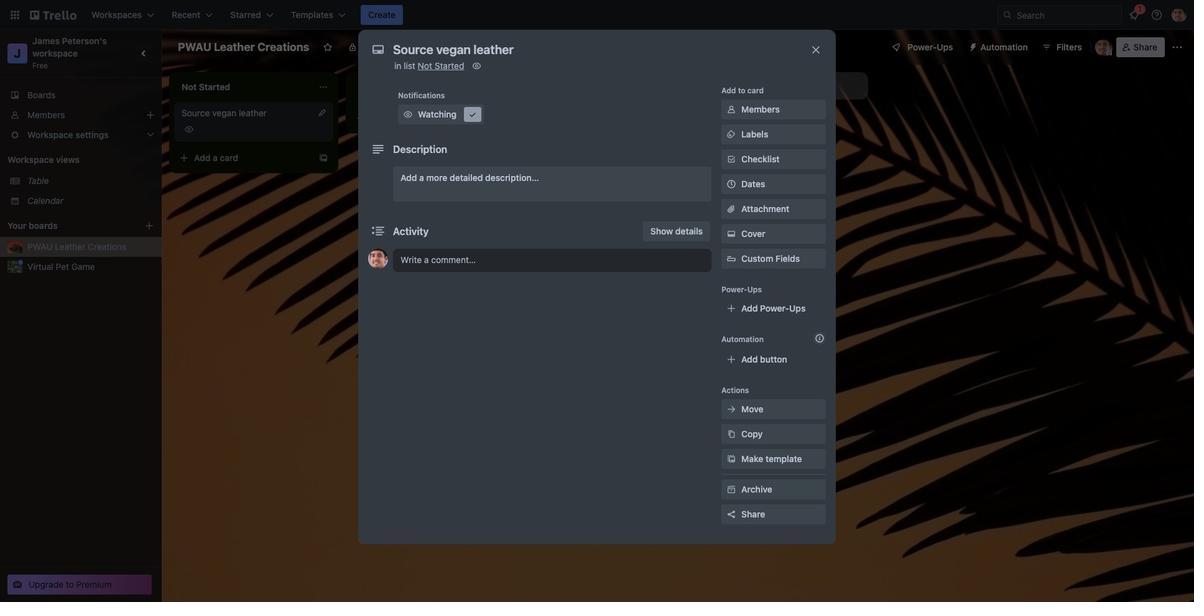 Task type: locate. For each thing, give the bounding box(es) containing it.
sm image left checklist in the right of the page
[[725, 153, 738, 165]]

sm image
[[471, 60, 483, 72], [402, 108, 414, 121], [467, 108, 479, 121], [725, 228, 738, 240], [725, 453, 738, 465]]

sm image left the labels
[[725, 128, 738, 141]]

0 horizontal spatial ups
[[748, 285, 762, 294]]

in
[[394, 60, 401, 71]]

members down another
[[741, 104, 780, 114]]

members
[[741, 104, 780, 114], [27, 109, 65, 120]]

0 horizontal spatial card
[[220, 152, 238, 163]]

0 horizontal spatial a
[[213, 152, 218, 163]]

0 vertical spatial add a card button
[[351, 108, 490, 128]]

1 horizontal spatial power-ups
[[908, 42, 953, 52]]

add a card button down the notifications
[[351, 108, 490, 128]]

1 vertical spatial james peterson (jamespeterson93) image
[[1095, 39, 1113, 56]]

table
[[27, 175, 49, 186]]

1 vertical spatial pwau leather creations
[[27, 241, 126, 252]]

share for bottommost share button
[[741, 509, 765, 519]]

None text field
[[387, 39, 797, 61]]

0 horizontal spatial creations
[[88, 241, 126, 252]]

0 vertical spatial automation
[[981, 42, 1028, 52]]

pet
[[56, 261, 69, 272]]

add button button
[[722, 350, 826, 370]]

automation inside button
[[981, 42, 1028, 52]]

automation
[[981, 42, 1028, 52], [722, 335, 764, 344]]

leather
[[239, 108, 267, 118]]

1 vertical spatial add a card button
[[174, 148, 314, 168]]

share button down 1 notification icon
[[1116, 37, 1165, 57]]

list
[[404, 60, 415, 71], [774, 80, 787, 91]]

create from template… image
[[318, 153, 328, 163]]

0 vertical spatial share
[[1134, 42, 1158, 52]]

Board name text field
[[172, 37, 316, 57]]

copy link
[[722, 424, 826, 444]]

pwau leather creations inside board name text field
[[178, 40, 309, 53]]

add to card
[[722, 86, 764, 95]]

power-ups
[[908, 42, 953, 52], [722, 285, 762, 294]]

add a card button down source vegan leather link
[[174, 148, 314, 168]]

sm image for copy
[[725, 428, 738, 440]]

sm image
[[963, 37, 981, 55], [725, 103, 738, 116], [725, 128, 738, 141], [725, 153, 738, 165], [725, 403, 738, 416], [725, 428, 738, 440], [725, 483, 738, 496]]

1 vertical spatial creations
[[88, 241, 126, 252]]

leather inside board name text field
[[214, 40, 255, 53]]

sm image inside the copy 'link'
[[725, 428, 738, 440]]

1 horizontal spatial add a card
[[371, 113, 415, 123]]

ups left automation button
[[937, 42, 953, 52]]

0 vertical spatial james peterson (jamespeterson93) image
[[1172, 7, 1187, 22]]

sm image down add to card
[[725, 103, 738, 116]]

list right another
[[774, 80, 787, 91]]

show details link
[[643, 221, 710, 241]]

1 horizontal spatial pwau leather creations
[[178, 40, 309, 53]]

add a card down the notifications
[[371, 113, 415, 123]]

0 vertical spatial pwau
[[178, 40, 211, 53]]

share button
[[1116, 37, 1165, 57], [722, 504, 826, 524]]

sm image inside automation button
[[963, 37, 981, 55]]

archive
[[741, 484, 773, 495]]

1 horizontal spatial list
[[774, 80, 787, 91]]

board
[[423, 42, 447, 52]]

automation down search image
[[981, 42, 1028, 52]]

labels link
[[722, 124, 826, 144]]

j link
[[7, 44, 27, 63]]

sm image inside cover link
[[725, 228, 738, 240]]

james peterson (jamespeterson93) image right the filters
[[1095, 39, 1113, 56]]

pwau inside board name text field
[[178, 40, 211, 53]]

1 vertical spatial pwau
[[27, 241, 53, 252]]

sm image inside move link
[[725, 403, 738, 416]]

power-ups button
[[883, 37, 961, 57]]

0 vertical spatial list
[[404, 60, 415, 71]]

0 horizontal spatial add a card
[[194, 152, 238, 163]]

2 vertical spatial power-
[[760, 303, 789, 314]]

workspace views
[[7, 154, 80, 165]]

to up the labels
[[738, 86, 746, 95]]

james peterson (jamespeterson93) image
[[368, 249, 388, 269]]

1 horizontal spatial creations
[[257, 40, 309, 53]]

1 horizontal spatial to
[[738, 86, 746, 95]]

1 vertical spatial add a card
[[194, 152, 238, 163]]

add a more detailed description…
[[401, 172, 539, 183]]

sm image left copy
[[725, 428, 738, 440]]

sm image inside checklist link
[[725, 153, 738, 165]]

your boards with 2 items element
[[7, 218, 126, 233]]

sm image for make template
[[725, 453, 738, 465]]

upgrade to premium link
[[7, 575, 152, 595]]

2 horizontal spatial ups
[[937, 42, 953, 52]]

sm image right "power-ups" button
[[963, 37, 981, 55]]

star or unstar board image
[[323, 42, 333, 52]]

0 horizontal spatial james peterson (jamespeterson93) image
[[1095, 39, 1113, 56]]

ups inside button
[[937, 42, 953, 52]]

pwau leather creations link
[[27, 241, 154, 253]]

1 vertical spatial card
[[397, 113, 415, 123]]

move
[[741, 404, 764, 414]]

members link
[[722, 100, 826, 119], [0, 105, 162, 125]]

power- inside button
[[908, 42, 937, 52]]

james peterson (jamespeterson93) image right open information menu image
[[1172, 7, 1187, 22]]

a left more
[[419, 172, 424, 183]]

share button down archive link
[[722, 504, 826, 524]]

list right in
[[404, 60, 415, 71]]

watching
[[418, 109, 457, 119]]

0 vertical spatial ups
[[937, 42, 953, 52]]

0 vertical spatial pwau leather creations
[[178, 40, 309, 53]]

0 vertical spatial a
[[389, 113, 394, 123]]

pwau leather creations
[[178, 40, 309, 53], [27, 241, 126, 252]]

sm image down customize views image
[[471, 60, 483, 72]]

sm image down the notifications
[[402, 108, 414, 121]]

not started link
[[418, 60, 464, 71]]

sm image for cover
[[725, 228, 738, 240]]

0 vertical spatial leather
[[214, 40, 255, 53]]

source vegan leather link
[[182, 107, 326, 119]]

1 vertical spatial to
[[66, 579, 74, 590]]

1 notification image
[[1127, 7, 1142, 22]]

0 vertical spatial to
[[738, 86, 746, 95]]

0 horizontal spatial leather
[[55, 241, 85, 252]]

create
[[368, 9, 396, 20]]

share left show menu image at the right top of the page
[[1134, 42, 1158, 52]]

2 vertical spatial ups
[[789, 303, 806, 314]]

game
[[71, 261, 95, 272]]

a up description
[[389, 113, 394, 123]]

0 horizontal spatial pwau leather creations
[[27, 241, 126, 252]]

members link down boards
[[0, 105, 162, 125]]

a
[[389, 113, 394, 123], [213, 152, 218, 163], [419, 172, 424, 183]]

Write a comment text field
[[393, 249, 712, 271]]

0 horizontal spatial add a card button
[[174, 148, 314, 168]]

to right upgrade
[[66, 579, 74, 590]]

sm image for watching
[[402, 108, 414, 121]]

members link up the labels link
[[722, 100, 826, 119]]

sm image inside make template link
[[725, 453, 738, 465]]

workspace
[[32, 48, 78, 58]]

1 horizontal spatial automation
[[981, 42, 1028, 52]]

watching button
[[398, 105, 484, 124]]

1 vertical spatial a
[[213, 152, 218, 163]]

0 horizontal spatial share button
[[722, 504, 826, 524]]

members down boards
[[27, 109, 65, 120]]

creations left star or unstar board image
[[257, 40, 309, 53]]

1 horizontal spatial share
[[1134, 42, 1158, 52]]

1 vertical spatial share
[[741, 509, 765, 519]]

Search field
[[1013, 6, 1122, 24]]

sm image left cover
[[725, 228, 738, 240]]

workspace
[[7, 154, 54, 165]]

dates button
[[722, 174, 826, 194]]

pwau
[[178, 40, 211, 53], [27, 241, 53, 252]]

sm image left archive
[[725, 483, 738, 496]]

0 vertical spatial power-
[[908, 42, 937, 52]]

to
[[738, 86, 746, 95], [66, 579, 74, 590]]

add
[[722, 80, 738, 91], [722, 86, 736, 95], [371, 113, 387, 123], [194, 152, 211, 163], [401, 172, 417, 183], [741, 303, 758, 314], [741, 354, 758, 365]]

checklist link
[[722, 149, 826, 169]]

sm image for archive
[[725, 483, 738, 496]]

0 horizontal spatial power-
[[722, 285, 748, 294]]

add a card down source vegan leather
[[194, 152, 238, 163]]

a down source vegan leather
[[213, 152, 218, 163]]

1 horizontal spatial leather
[[214, 40, 255, 53]]

2 vertical spatial a
[[419, 172, 424, 183]]

0 horizontal spatial to
[[66, 579, 74, 590]]

0 horizontal spatial share
[[741, 509, 765, 519]]

a for bottom add a card button
[[213, 152, 218, 163]]

custom fields button
[[722, 253, 826, 265]]

sm image left make
[[725, 453, 738, 465]]

card up the labels
[[748, 86, 764, 95]]

james peterson (jamespeterson93) image
[[1172, 7, 1187, 22], [1095, 39, 1113, 56]]

0 vertical spatial card
[[748, 86, 764, 95]]

board link
[[401, 37, 454, 57]]

power-
[[908, 42, 937, 52], [722, 285, 748, 294], [760, 303, 789, 314]]

1 horizontal spatial share button
[[1116, 37, 1165, 57]]

sm image for checklist
[[725, 153, 738, 165]]

source vegan leather
[[182, 108, 267, 118]]

1 vertical spatial power-
[[722, 285, 748, 294]]

creations up "virtual pet game" link
[[88, 241, 126, 252]]

sm image inside archive link
[[725, 483, 738, 496]]

0 horizontal spatial power-ups
[[722, 285, 762, 294]]

sm image for labels
[[725, 128, 738, 141]]

activity
[[393, 226, 429, 237]]

sm image inside members link
[[725, 103, 738, 116]]

2 horizontal spatial power-
[[908, 42, 937, 52]]

button
[[760, 354, 787, 365]]

add a card
[[371, 113, 415, 123], [194, 152, 238, 163]]

ups down fields
[[789, 303, 806, 314]]

share down archive
[[741, 509, 765, 519]]

automation button
[[963, 37, 1036, 57]]

dates
[[741, 179, 765, 189]]

0 horizontal spatial pwau
[[27, 241, 53, 252]]

automation up add button
[[722, 335, 764, 344]]

card down the notifications
[[397, 113, 415, 123]]

0 vertical spatial power-ups
[[908, 42, 953, 52]]

sm image inside the labels link
[[725, 128, 738, 141]]

upgrade
[[29, 579, 63, 590]]

1 vertical spatial automation
[[722, 335, 764, 344]]

sm image down actions
[[725, 403, 738, 416]]

card down vegan
[[220, 152, 238, 163]]

ups up add power-ups
[[748, 285, 762, 294]]

1 horizontal spatial pwau
[[178, 40, 211, 53]]

to for card
[[738, 86, 746, 95]]

card
[[748, 86, 764, 95], [397, 113, 415, 123], [220, 152, 238, 163]]

make template link
[[722, 449, 826, 469]]

0 vertical spatial add a card
[[371, 113, 415, 123]]

1 vertical spatial list
[[774, 80, 787, 91]]

0 vertical spatial creations
[[257, 40, 309, 53]]

1 horizontal spatial a
[[389, 113, 394, 123]]

description
[[393, 144, 447, 155]]

creations
[[257, 40, 309, 53], [88, 241, 126, 252]]



Task type: describe. For each thing, give the bounding box(es) containing it.
james peterson's workspace link
[[32, 35, 109, 58]]

make template
[[741, 453, 802, 464]]

customize views image
[[461, 41, 473, 53]]

j
[[14, 46, 21, 60]]

list inside button
[[774, 80, 787, 91]]

add a more detailed description… link
[[393, 167, 712, 202]]

edit card image
[[317, 108, 327, 118]]

copy
[[741, 429, 763, 439]]

pwau leather creations inside pwau leather creations link
[[27, 241, 126, 252]]

1 horizontal spatial members link
[[722, 100, 826, 119]]

custom fields
[[741, 253, 800, 264]]

add button
[[741, 354, 787, 365]]

1 vertical spatial leather
[[55, 241, 85, 252]]

sm image right watching at the top of the page
[[467, 108, 479, 121]]

open information menu image
[[1151, 9, 1163, 21]]

power-ups inside "power-ups" button
[[908, 42, 953, 52]]

0 horizontal spatial list
[[404, 60, 415, 71]]

cover link
[[722, 224, 826, 244]]

filters
[[1057, 42, 1082, 52]]

0 horizontal spatial members
[[27, 109, 65, 120]]

attachment button
[[722, 199, 826, 219]]

a for rightmost add a card button
[[389, 113, 394, 123]]

cover
[[741, 228, 766, 239]]

vegan
[[212, 108, 237, 118]]

move link
[[722, 399, 826, 419]]

notifications
[[398, 91, 445, 100]]

not
[[418, 60, 432, 71]]

virtual pet game
[[27, 261, 95, 272]]

calendar
[[27, 195, 63, 206]]

custom
[[741, 253, 773, 264]]

1 horizontal spatial add a card button
[[351, 108, 490, 128]]

show menu image
[[1171, 41, 1184, 53]]

2 vertical spatial card
[[220, 152, 238, 163]]

upgrade to premium
[[29, 579, 112, 590]]

details
[[675, 226, 703, 236]]

your boards
[[7, 220, 58, 231]]

another
[[740, 80, 772, 91]]

boards
[[27, 90, 56, 100]]

0 vertical spatial share button
[[1116, 37, 1165, 57]]

0 horizontal spatial automation
[[722, 335, 764, 344]]

actions
[[722, 386, 749, 395]]

2 horizontal spatial card
[[748, 86, 764, 95]]

calendar link
[[27, 195, 154, 207]]

virtual pet game link
[[27, 261, 154, 273]]

primary element
[[0, 0, 1194, 30]]

your
[[7, 220, 26, 231]]

archive link
[[722, 480, 826, 500]]

labels
[[741, 129, 768, 139]]

in list not started
[[394, 60, 464, 71]]

boards
[[29, 220, 58, 231]]

premium
[[76, 579, 112, 590]]

checklist
[[741, 154, 780, 164]]

add power-ups link
[[722, 299, 826, 318]]

source
[[182, 108, 210, 118]]

add board image
[[144, 221, 154, 231]]

sm image for move
[[725, 403, 738, 416]]

add another list button
[[699, 72, 868, 100]]

show details
[[651, 226, 703, 236]]

description…
[[485, 172, 539, 183]]

1 horizontal spatial ups
[[789, 303, 806, 314]]

template
[[766, 453, 802, 464]]

private
[[363, 42, 392, 52]]

share for topmost share button
[[1134, 42, 1158, 52]]

virtual
[[27, 261, 53, 272]]

peterson's
[[62, 35, 107, 46]]

table link
[[27, 175, 154, 187]]

sm image for members
[[725, 103, 738, 116]]

1 vertical spatial power-ups
[[722, 285, 762, 294]]

create button
[[361, 5, 403, 25]]

to for premium
[[66, 579, 74, 590]]

boards link
[[0, 85, 162, 105]]

search image
[[1003, 10, 1013, 20]]

views
[[56, 154, 80, 165]]

james
[[32, 35, 60, 46]]

started
[[435, 60, 464, 71]]

1 horizontal spatial card
[[397, 113, 415, 123]]

2 horizontal spatial a
[[419, 172, 424, 183]]

add another list
[[722, 80, 787, 91]]

1 horizontal spatial james peterson (jamespeterson93) image
[[1172, 7, 1187, 22]]

creations inside board name text field
[[257, 40, 309, 53]]

more
[[426, 172, 448, 183]]

1 vertical spatial ups
[[748, 285, 762, 294]]

filters button
[[1038, 37, 1086, 57]]

free
[[32, 61, 48, 70]]

0 horizontal spatial members link
[[0, 105, 162, 125]]

1 horizontal spatial power-
[[760, 303, 789, 314]]

james peterson's workspace free
[[32, 35, 109, 70]]

show
[[651, 226, 673, 236]]

make
[[741, 453, 764, 464]]

1 horizontal spatial members
[[741, 104, 780, 114]]

sm image for automation
[[963, 37, 981, 55]]

private button
[[340, 37, 399, 57]]

fields
[[776, 253, 800, 264]]

add power-ups
[[741, 303, 806, 314]]

attachment
[[741, 203, 790, 214]]

detailed
[[450, 172, 483, 183]]

1 vertical spatial share button
[[722, 504, 826, 524]]



Task type: vqa. For each thing, say whether or not it's contained in the screenshot.
MANAGEMENT associated with Product management
no



